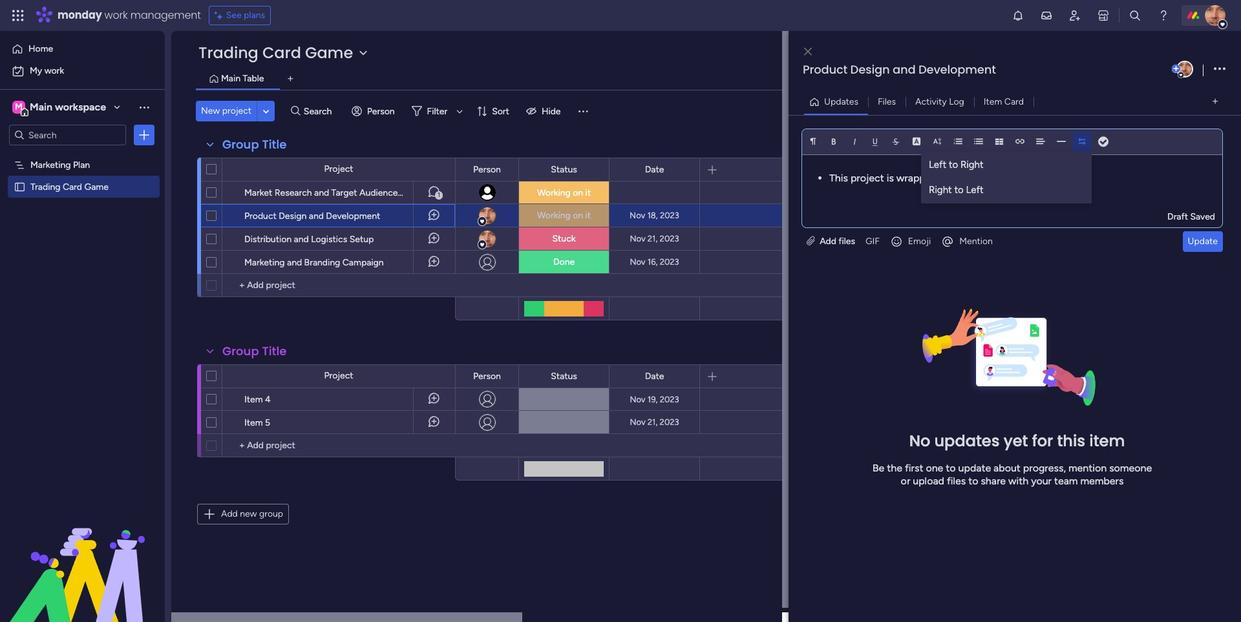 Task type: locate. For each thing, give the bounding box(es) containing it.
1 group from the top
[[222, 136, 259, 153]]

2 status field from the top
[[548, 369, 580, 384]]

﻿this
[[829, 172, 848, 184]]

development up "log"
[[919, 61, 996, 78]]

hide button
[[521, 101, 569, 122]]

0 vertical spatial project
[[222, 105, 252, 116]]

date field up nov 18, 2023
[[642, 163, 667, 177]]

nov
[[630, 211, 645, 220], [630, 234, 646, 244], [630, 257, 646, 267], [630, 395, 646, 404], [630, 418, 646, 427]]

group
[[222, 136, 259, 153], [222, 343, 259, 359]]

2 project from the top
[[324, 370, 353, 381]]

0 horizontal spatial add
[[221, 509, 238, 520]]

2 vertical spatial item
[[244, 418, 263, 429]]

title down angle down icon
[[262, 136, 287, 153]]

1 vertical spatial add view image
[[1213, 97, 1218, 107]]

1 project from the top
[[324, 164, 353, 175]]

Date field
[[642, 163, 667, 177], [642, 369, 667, 384]]

date up nov 19, 2023
[[645, 371, 664, 382]]

0 vertical spatial project
[[324, 164, 353, 175]]

item 4
[[244, 394, 271, 405]]

0 vertical spatial files
[[839, 236, 855, 247]]

card up table
[[262, 42, 301, 63]]

group for second 'status' field from the bottom of the page's group title field
[[222, 136, 259, 153]]

add view image down options image on the top right of page
[[1213, 97, 1218, 107]]

trading up main table
[[198, 42, 258, 63]]

list box
[[0, 151, 165, 372]]

group title for second 'status' field from the bottom of the page
[[222, 136, 287, 153]]

1 date from the top
[[645, 164, 664, 175]]

2 on from the top
[[573, 210, 583, 221]]

project inside new project button
[[222, 105, 252, 116]]

item down product design and development field
[[984, 96, 1002, 107]]

1 vertical spatial working on it
[[537, 210, 591, 221]]

trading card game
[[198, 42, 353, 63], [30, 181, 109, 192]]

1 person field from the top
[[470, 163, 504, 177]]

item card button
[[974, 91, 1034, 112]]

1 vertical spatial work
[[44, 65, 64, 76]]

0 vertical spatial design
[[851, 61, 890, 78]]

card inside button
[[1005, 96, 1024, 107]]

add right dapulse attachment image
[[820, 236, 837, 247]]

to down update
[[969, 475, 978, 487]]

game down 'plan'
[[84, 181, 109, 192]]

1 vertical spatial group
[[222, 343, 259, 359]]

2 group title field from the top
[[219, 343, 290, 360]]

1 status from the top
[[551, 164, 577, 175]]

2 horizontal spatial card
[[1005, 96, 1024, 107]]

it
[[585, 187, 591, 198], [585, 210, 591, 221]]

2 group title from the top
[[222, 343, 287, 359]]

marketing and branding campaign
[[244, 257, 384, 268]]

0 vertical spatial person
[[367, 106, 395, 117]]

date field up nov 19, 2023
[[642, 369, 667, 384]]

+ Add project text field
[[229, 438, 449, 454]]

0 vertical spatial status
[[551, 164, 577, 175]]

trading card game up table
[[198, 42, 353, 63]]

format image
[[809, 137, 818, 146]]

design up files
[[851, 61, 890, 78]]

trading inside list box
[[30, 181, 60, 192]]

0 vertical spatial on
[[573, 187, 583, 198]]

1 horizontal spatial card
[[262, 42, 301, 63]]

3 2023 from the top
[[660, 257, 679, 267]]

1 vertical spatial trading card game
[[30, 181, 109, 192]]

1 vertical spatial date
[[645, 371, 664, 382]]

distribution and logistics setup
[[244, 234, 374, 245]]

marketing
[[30, 159, 71, 170], [244, 257, 285, 268]]

search everything image
[[1129, 9, 1142, 22]]

0 horizontal spatial main
[[30, 101, 52, 113]]

date field for second 'status' field from the bottom of the page
[[642, 163, 667, 177]]

status
[[551, 164, 577, 175], [551, 371, 577, 382]]

angle down image
[[263, 106, 269, 116]]

plans
[[244, 10, 265, 21]]

2 working from the top
[[537, 210, 571, 221]]

1 horizontal spatial main
[[221, 73, 241, 84]]

nov down nov 19, 2023
[[630, 418, 646, 427]]

link image
[[1016, 137, 1025, 146]]

1 vertical spatial status
[[551, 371, 577, 382]]

0 vertical spatial it
[[585, 187, 591, 198]]

1 vertical spatial item
[[244, 394, 263, 405]]

select product image
[[12, 9, 25, 22]]

main left table
[[221, 73, 241, 84]]

0 horizontal spatial design
[[279, 211, 307, 222]]

1 title from the top
[[262, 136, 287, 153]]

trading
[[198, 42, 258, 63], [30, 181, 60, 192]]

21, up 16,
[[648, 234, 658, 244]]

0 vertical spatial marketing
[[30, 159, 71, 170]]

is
[[887, 172, 894, 184]]

status for second 'status' field from the bottom of the page
[[551, 164, 577, 175]]

1 horizontal spatial add view image
[[1213, 97, 1218, 107]]

product down close image
[[803, 61, 848, 78]]

0 vertical spatial product
[[803, 61, 848, 78]]

trading card game button
[[196, 42, 374, 63]]

item for item 5
[[244, 418, 263, 429]]

card up link image
[[1005, 96, 1024, 107]]

draft saved
[[1168, 211, 1215, 222]]

item left 5
[[244, 418, 263, 429]]

project
[[222, 105, 252, 116], [851, 172, 884, 184]]

1 group title from the top
[[222, 136, 287, 153]]

title
[[262, 136, 287, 153], [262, 343, 287, 359]]

1 vertical spatial main
[[30, 101, 52, 113]]

0 vertical spatial date
[[645, 164, 664, 175]]

nov 21, 2023
[[630, 234, 679, 244], [630, 418, 679, 427]]

mention
[[1069, 462, 1107, 474]]

card for trading card game button
[[262, 42, 301, 63]]

nov 21, 2023 up nov 16, 2023
[[630, 234, 679, 244]]

group down new project button
[[222, 136, 259, 153]]

dapulse attachment image
[[807, 236, 815, 247]]

update button
[[1183, 231, 1223, 252]]

up!
[[942, 172, 957, 184]]

group title field for second 'status' field from the top
[[219, 343, 290, 360]]

0 horizontal spatial development
[[326, 211, 380, 222]]

main right "workspace" image
[[30, 101, 52, 113]]

0 vertical spatial add
[[820, 236, 837, 247]]

work inside option
[[44, 65, 64, 76]]

2023 right "18,"
[[660, 211, 679, 220]]

2023 right 16,
[[660, 257, 679, 267]]

right
[[961, 159, 984, 170], [929, 184, 952, 196]]

group title field down angle down icon
[[219, 136, 290, 153]]

1 horizontal spatial development
[[919, 61, 996, 78]]

0 horizontal spatial trading
[[30, 181, 60, 192]]

nov 21, 2023 down nov 19, 2023
[[630, 418, 679, 427]]

0 vertical spatial person field
[[470, 163, 504, 177]]

0 vertical spatial main
[[221, 73, 241, 84]]

&bull; bullets image
[[974, 137, 983, 146]]

development up the setup
[[326, 211, 380, 222]]

project for second 'status' field from the top
[[324, 370, 353, 381]]

1 horizontal spatial work
[[104, 8, 128, 23]]

main inside workspace selection element
[[30, 101, 52, 113]]

item inside button
[[984, 96, 1002, 107]]

0 horizontal spatial left
[[929, 159, 947, 170]]

0 horizontal spatial right
[[929, 184, 952, 196]]

1 horizontal spatial marketing
[[244, 257, 285, 268]]

files inside be the first one to update about progress, mention someone or upload files to share with your team members
[[947, 475, 966, 487]]

1 vertical spatial nov 21, 2023
[[630, 418, 679, 427]]

1 group title field from the top
[[219, 136, 290, 153]]

2 title from the top
[[262, 343, 287, 359]]

nov left "18,"
[[630, 211, 645, 220]]

1 vertical spatial development
[[326, 211, 380, 222]]

to
[[949, 159, 958, 170], [955, 184, 964, 196], [946, 462, 956, 474], [969, 475, 978, 487]]

0 horizontal spatial product design and development
[[244, 211, 380, 222]]

0 vertical spatial group
[[222, 136, 259, 153]]

0 vertical spatial group title
[[222, 136, 287, 153]]

2023 down nov 19, 2023
[[660, 418, 679, 427]]

0 vertical spatial development
[[919, 61, 996, 78]]

project left is
[[851, 172, 884, 184]]

lottie animation element
[[0, 492, 165, 623]]

log
[[949, 96, 964, 107]]

product
[[803, 61, 848, 78], [244, 211, 277, 222]]

2 status from the top
[[551, 371, 577, 382]]

2 it from the top
[[585, 210, 591, 221]]

main table button
[[218, 72, 267, 86]]

working
[[537, 187, 571, 198], [537, 210, 571, 221]]

files button
[[868, 91, 906, 112]]

right down ﻿this project is wrapping up! what did you think?
[[929, 184, 952, 196]]

group title field for second 'status' field from the bottom of the page
[[219, 136, 290, 153]]

1 horizontal spatial right
[[961, 159, 984, 170]]

0 vertical spatial game
[[305, 42, 353, 63]]

date up nov 18, 2023
[[645, 164, 664, 175]]

1 vertical spatial trading
[[30, 181, 60, 192]]

group title for second 'status' field from the top
[[222, 343, 287, 359]]

1 horizontal spatial product
[[803, 61, 848, 78]]

add view image
[[288, 74, 293, 84], [1213, 97, 1218, 107]]

sort
[[492, 106, 509, 117]]

1 horizontal spatial trading
[[198, 42, 258, 63]]

done
[[553, 257, 575, 268]]

1 vertical spatial product
[[244, 211, 277, 222]]

development
[[919, 61, 996, 78], [326, 211, 380, 222]]

someone
[[1110, 462, 1152, 474]]

group for group title field related to second 'status' field from the top
[[222, 343, 259, 359]]

0 vertical spatial title
[[262, 136, 287, 153]]

1 vertical spatial person field
[[470, 369, 504, 384]]

did
[[987, 172, 1002, 184]]

1 vertical spatial on
[[573, 210, 583, 221]]

updates button
[[804, 91, 868, 112]]

2023 right 19,
[[660, 395, 679, 404]]

the
[[887, 462, 903, 474]]

management
[[130, 8, 201, 23]]

1 vertical spatial group title
[[222, 343, 287, 359]]

Group Title field
[[219, 136, 290, 153], [219, 343, 290, 360]]

my
[[30, 65, 42, 76]]

group up item 4
[[222, 343, 259, 359]]

1 vertical spatial design
[[279, 211, 307, 222]]

options image
[[138, 129, 151, 142]]

0 horizontal spatial files
[[839, 236, 855, 247]]

work
[[104, 8, 128, 23], [44, 65, 64, 76]]

1 vertical spatial title
[[262, 343, 287, 359]]

audience
[[359, 187, 398, 198]]

0 vertical spatial group title field
[[219, 136, 290, 153]]

title for second 'status' field from the bottom of the page's group title field
[[262, 136, 287, 153]]

0 horizontal spatial work
[[44, 65, 64, 76]]

activity log button
[[906, 91, 974, 112]]

stuck
[[552, 233, 576, 244]]

members
[[1081, 475, 1124, 487]]

analysis
[[400, 187, 433, 198]]

left up ﻿this project is wrapping up! what did you think?
[[929, 159, 947, 170]]

1 vertical spatial product design and development
[[244, 211, 380, 222]]

design down research
[[279, 211, 307, 222]]

see plans
[[226, 10, 265, 21]]

marketing plan
[[30, 159, 90, 170]]

0 vertical spatial card
[[262, 42, 301, 63]]

filter button
[[406, 101, 468, 122]]

new
[[201, 105, 220, 116]]

Person field
[[470, 163, 504, 177], [470, 369, 504, 384]]

1 vertical spatial project
[[851, 172, 884, 184]]

trading card game down marketing plan
[[30, 181, 109, 192]]

2 vertical spatial person
[[473, 371, 501, 382]]

checklist image
[[1098, 137, 1109, 146]]

add view image down trading card game button
[[288, 74, 293, 84]]

progress,
[[1023, 462, 1066, 474]]

0 vertical spatial work
[[104, 8, 128, 23]]

0 vertical spatial working on it
[[537, 187, 591, 198]]

0 horizontal spatial marketing
[[30, 159, 71, 170]]

add left "new"
[[221, 509, 238, 520]]

product design and development
[[803, 61, 996, 78], [244, 211, 380, 222]]

1 vertical spatial it
[[585, 210, 591, 221]]

update
[[1188, 236, 1218, 247]]

text color image
[[912, 137, 921, 146]]

tab inside the main table tab list
[[280, 69, 301, 89]]

home
[[28, 43, 53, 54]]

right up what
[[961, 159, 984, 170]]

1 horizontal spatial files
[[947, 475, 966, 487]]

files left gif
[[839, 236, 855, 247]]

0 vertical spatial item
[[984, 96, 1002, 107]]

card down 'plan'
[[63, 181, 82, 192]]

0 vertical spatial 21,
[[648, 234, 658, 244]]

2 date from the top
[[645, 371, 664, 382]]

1 on from the top
[[573, 187, 583, 198]]

2 person field from the top
[[470, 369, 504, 384]]

1 vertical spatial working
[[537, 210, 571, 221]]

person
[[367, 106, 395, 117], [473, 164, 501, 175], [473, 371, 501, 382]]

1 vertical spatial group title field
[[219, 343, 290, 360]]

product design and development up files
[[803, 61, 996, 78]]

0 horizontal spatial project
[[222, 105, 252, 116]]

sort button
[[471, 101, 517, 122]]

1 vertical spatial left
[[966, 184, 984, 196]]

main table
[[221, 73, 264, 84]]

option
[[0, 153, 165, 155]]

1 vertical spatial right
[[929, 184, 952, 196]]

19,
[[648, 395, 658, 404]]

group title
[[222, 136, 287, 153], [222, 343, 287, 359]]

product down market on the top left of the page
[[244, 211, 277, 222]]

1 vertical spatial project
[[324, 370, 353, 381]]

left down what
[[966, 184, 984, 196]]

2023 up nov 16, 2023
[[660, 234, 679, 244]]

product design and development up distribution and logistics setup
[[244, 211, 380, 222]]

date
[[645, 164, 664, 175], [645, 371, 664, 382]]

left to right link
[[921, 152, 1092, 178]]

files
[[839, 236, 855, 247], [947, 475, 966, 487]]

work right monday
[[104, 8, 128, 23]]

0 horizontal spatial add view image
[[288, 74, 293, 84]]

marketing down distribution
[[244, 257, 285, 268]]

my work
[[30, 65, 64, 76]]

nov left 19,
[[630, 395, 646, 404]]

main for main workspace
[[30, 101, 52, 113]]

game
[[305, 42, 353, 63], [84, 181, 109, 192]]

1 vertical spatial files
[[947, 475, 966, 487]]

monday work management
[[58, 8, 201, 23]]

project right new
[[222, 105, 252, 116]]

2 date field from the top
[[642, 369, 667, 384]]

Search in workspace field
[[27, 128, 108, 143]]

main workspace
[[30, 101, 106, 113]]

item
[[984, 96, 1002, 107], [244, 394, 263, 405], [244, 418, 263, 429]]

files
[[878, 96, 896, 107]]

main inside button
[[221, 73, 241, 84]]

1 vertical spatial game
[[84, 181, 109, 192]]

1 date field from the top
[[642, 163, 667, 177]]

1 horizontal spatial design
[[851, 61, 890, 78]]

0 vertical spatial right
[[961, 159, 984, 170]]

game inside list box
[[84, 181, 109, 192]]

monday
[[58, 8, 102, 23]]

distribution
[[244, 234, 292, 245]]

2 group from the top
[[222, 343, 259, 359]]

nov left 16,
[[630, 257, 646, 267]]

1 vertical spatial marketing
[[244, 257, 285, 268]]

0 vertical spatial add view image
[[288, 74, 293, 84]]

help image
[[1157, 9, 1170, 22]]

21, down 19,
[[648, 418, 658, 427]]

group title up item 4
[[222, 343, 287, 359]]

0 vertical spatial working
[[537, 187, 571, 198]]

Product Design and Development field
[[800, 61, 1170, 78]]

card
[[262, 42, 301, 63], [1005, 96, 1024, 107], [63, 181, 82, 192]]

1 vertical spatial add
[[221, 509, 238, 520]]

21,
[[648, 234, 658, 244], [648, 418, 658, 427]]

tab
[[280, 69, 301, 89]]

close image
[[804, 47, 812, 57]]

plan
[[73, 159, 90, 170]]

marketing left 'plan'
[[30, 159, 71, 170]]

2 vertical spatial card
[[63, 181, 82, 192]]

trading right public board image on the left
[[30, 181, 60, 192]]

table image
[[995, 137, 1004, 146]]

wrapping
[[897, 172, 940, 184]]

add inside button
[[221, 509, 238, 520]]

game up the search field on the top left of page
[[305, 42, 353, 63]]

1 vertical spatial date field
[[642, 369, 667, 384]]

work right my at left top
[[44, 65, 64, 76]]

1 21, from the top
[[648, 234, 658, 244]]

5 nov from the top
[[630, 418, 646, 427]]

right to left link
[[921, 178, 1092, 203]]

+ Add project text field
[[229, 278, 449, 294]]

1 horizontal spatial project
[[851, 172, 884, 184]]

Status field
[[548, 163, 580, 177], [548, 369, 580, 384]]

1 horizontal spatial trading card game
[[198, 42, 353, 63]]

hide
[[542, 106, 561, 117]]

team
[[1054, 475, 1078, 487]]

0 vertical spatial status field
[[548, 163, 580, 177]]

workspace image
[[12, 100, 25, 114]]

0 vertical spatial product design and development
[[803, 61, 996, 78]]

nov down nov 18, 2023
[[630, 234, 646, 244]]

1 vertical spatial card
[[1005, 96, 1024, 107]]

workspace selection element
[[12, 100, 108, 116]]

files down update
[[947, 475, 966, 487]]

title up 4
[[262, 343, 287, 359]]

1 vertical spatial status field
[[548, 369, 580, 384]]

update feed image
[[1040, 9, 1053, 22]]

no updates yet for this item
[[909, 430, 1125, 452]]

lottie animation image
[[0, 492, 165, 623]]

group title down angle down icon
[[222, 136, 287, 153]]

marketing for marketing and branding campaign
[[244, 257, 285, 268]]

and up files
[[893, 61, 916, 78]]

item left 4
[[244, 394, 263, 405]]

group title field up item 4
[[219, 343, 290, 360]]

0 horizontal spatial game
[[84, 181, 109, 192]]

1 vertical spatial 21,
[[648, 418, 658, 427]]



Task type: describe. For each thing, give the bounding box(es) containing it.
activity
[[916, 96, 947, 107]]

nov 16, 2023
[[630, 257, 679, 267]]

add files
[[818, 236, 855, 247]]

2 nov 21, 2023 from the top
[[630, 418, 679, 427]]

you
[[1005, 172, 1022, 184]]

date for second 'status' field from the top
[[645, 371, 664, 382]]

date for second 'status' field from the bottom of the page
[[645, 164, 664, 175]]

this
[[1057, 430, 1086, 452]]

to right one at the bottom of the page
[[946, 462, 956, 474]]

design inside field
[[851, 61, 890, 78]]

add new group
[[221, 509, 283, 520]]

see plans button
[[209, 6, 271, 25]]

to down up!
[[955, 184, 964, 196]]

yet
[[1004, 430, 1028, 452]]

item
[[1090, 430, 1125, 452]]

1 working on it from the top
[[537, 187, 591, 198]]

and down distribution and logistics setup
[[287, 257, 302, 268]]

date field for second 'status' field from the top
[[642, 369, 667, 384]]

filter
[[427, 106, 447, 117]]

branding
[[304, 257, 340, 268]]

emoji
[[908, 236, 931, 247]]

person field for second 'status' field from the bottom of the page
[[470, 163, 504, 177]]

16,
[[648, 257, 658, 267]]

about
[[994, 462, 1021, 474]]

upload
[[913, 475, 945, 487]]

Search field
[[301, 102, 339, 120]]

product design and development inside product design and development field
[[803, 61, 996, 78]]

your
[[1031, 475, 1052, 487]]

underline image
[[871, 137, 880, 146]]

2 nov from the top
[[630, 234, 646, 244]]

mention button
[[936, 231, 998, 252]]

1
[[438, 191, 440, 199]]

product inside product design and development field
[[803, 61, 848, 78]]

development inside field
[[919, 61, 996, 78]]

home link
[[8, 39, 157, 59]]

card for the item card button
[[1005, 96, 1024, 107]]

project for new
[[222, 105, 252, 116]]

0 vertical spatial trading card game
[[198, 42, 353, 63]]

add new group button
[[197, 504, 289, 525]]

and up distribution and logistics setup
[[309, 211, 324, 222]]

dapulse addbtn image
[[1172, 65, 1181, 73]]

4 nov from the top
[[630, 395, 646, 404]]

person for second 'status' field from the bottom of the page
[[473, 164, 501, 175]]

item for item card
[[984, 96, 1002, 107]]

5
[[265, 418, 270, 429]]

new project button
[[196, 101, 257, 122]]

1 button
[[413, 181, 455, 204]]

1 horizontal spatial game
[[305, 42, 353, 63]]

italic image
[[850, 137, 859, 146]]

workspace options image
[[138, 101, 151, 114]]

person field for second 'status' field from the top
[[470, 369, 504, 384]]

invite members image
[[1069, 9, 1082, 22]]

what
[[960, 172, 985, 184]]

add for add files
[[820, 236, 837, 247]]

right inside left to right link
[[961, 159, 984, 170]]

project for second 'status' field from the bottom of the page
[[324, 164, 353, 175]]

add view image inside tab
[[288, 74, 293, 84]]

0 vertical spatial trading
[[198, 42, 258, 63]]

notifications image
[[1012, 9, 1025, 22]]

public board image
[[14, 180, 26, 193]]

menu image
[[576, 105, 589, 118]]

1. numbers image
[[954, 137, 963, 146]]

right inside right to left link
[[929, 184, 952, 196]]

add for add new group
[[221, 509, 238, 520]]

3 nov from the top
[[630, 257, 646, 267]]

be the first one to update about progress, mention someone or upload files to share with your team members
[[873, 462, 1152, 487]]

be
[[873, 462, 885, 474]]

0 vertical spatial left
[[929, 159, 947, 170]]

v2 search image
[[291, 104, 301, 118]]

2 21, from the top
[[648, 418, 658, 427]]

1 it from the top
[[585, 187, 591, 198]]

size image
[[933, 137, 942, 146]]

item for item 4
[[244, 394, 263, 405]]

james peterson image
[[1205, 5, 1226, 26]]

nov 18, 2023
[[630, 211, 679, 220]]

marketing for marketing plan
[[30, 159, 71, 170]]

for
[[1032, 430, 1053, 452]]

group
[[259, 509, 283, 520]]

with
[[1009, 475, 1029, 487]]

0 horizontal spatial card
[[63, 181, 82, 192]]

1 nov 21, 2023 from the top
[[630, 234, 679, 244]]

0 horizontal spatial product
[[244, 211, 277, 222]]

emoji button
[[885, 231, 936, 252]]

line image
[[1057, 137, 1066, 146]]

or
[[901, 475, 910, 487]]

nov 19, 2023
[[630, 395, 679, 404]]

18,
[[647, 211, 658, 220]]

one
[[926, 462, 943, 474]]

arrow down image
[[452, 103, 468, 119]]

main table tab list
[[196, 69, 1215, 90]]

0 horizontal spatial trading card game
[[30, 181, 109, 192]]

status for second 'status' field from the top
[[551, 371, 577, 382]]

and left target
[[314, 187, 329, 198]]

1 working from the top
[[537, 187, 571, 198]]

4
[[265, 394, 271, 405]]

person button
[[346, 101, 403, 122]]

new
[[240, 509, 257, 520]]

1 horizontal spatial left
[[966, 184, 984, 196]]

strikethrough image
[[892, 137, 901, 146]]

monday marketplace image
[[1097, 9, 1110, 22]]

person for second 'status' field from the top
[[473, 371, 501, 382]]

workspace
[[55, 101, 106, 113]]

campaign
[[343, 257, 384, 268]]

updates
[[935, 430, 1000, 452]]

saved
[[1191, 211, 1215, 222]]

rtl ltr image
[[1078, 137, 1087, 146]]

my work option
[[8, 61, 157, 81]]

work for monday
[[104, 8, 128, 23]]

1 status field from the top
[[548, 163, 580, 177]]

1 nov from the top
[[630, 211, 645, 220]]

﻿this project is wrapping up! what did you think?
[[829, 172, 1052, 184]]

first
[[905, 462, 924, 474]]

updates
[[824, 96, 859, 107]]

and up the marketing and branding campaign
[[294, 234, 309, 245]]

share
[[981, 475, 1006, 487]]

bold image
[[829, 137, 839, 146]]

2 working on it from the top
[[537, 210, 591, 221]]

person inside popup button
[[367, 106, 395, 117]]

align image
[[1036, 137, 1045, 146]]

to up up!
[[949, 159, 958, 170]]

draft
[[1168, 211, 1188, 222]]

home option
[[8, 39, 157, 59]]

options image
[[1214, 60, 1226, 78]]

5 2023 from the top
[[660, 418, 679, 427]]

target
[[331, 187, 357, 198]]

table
[[243, 73, 264, 84]]

activity log
[[916, 96, 964, 107]]

project for ﻿this
[[851, 172, 884, 184]]

my work link
[[8, 61, 157, 81]]

setup
[[350, 234, 374, 245]]

main for main table
[[221, 73, 241, 84]]

m
[[15, 102, 23, 112]]

1 2023 from the top
[[660, 211, 679, 220]]

think?
[[1024, 172, 1052, 184]]

logistics
[[311, 234, 347, 245]]

gif button
[[861, 231, 885, 252]]

mention
[[960, 236, 993, 247]]

research
[[275, 187, 312, 198]]

and inside field
[[893, 61, 916, 78]]

work for my
[[44, 65, 64, 76]]

title for group title field related to second 'status' field from the top
[[262, 343, 287, 359]]

no
[[909, 430, 931, 452]]

new project
[[201, 105, 252, 116]]

list box containing marketing plan
[[0, 151, 165, 372]]

2 2023 from the top
[[660, 234, 679, 244]]

item card
[[984, 96, 1024, 107]]

4 2023 from the top
[[660, 395, 679, 404]]

item 5
[[244, 418, 270, 429]]



Task type: vqa. For each thing, say whether or not it's contained in the screenshot.
consideration's "Anticipated Outcomes"
no



